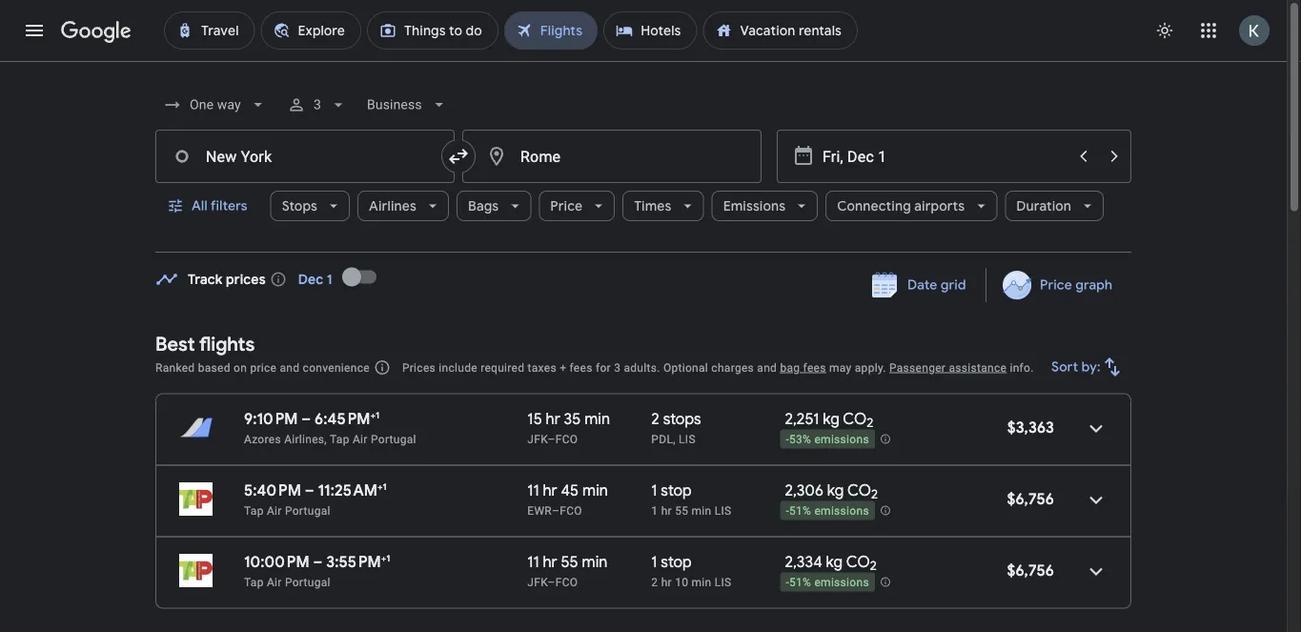 Task type: describe. For each thing, give the bounding box(es) containing it.
fco for 45
[[560, 504, 582, 517]]

3 button
[[279, 82, 355, 128]]

change appearance image
[[1142, 8, 1188, 53]]

3 inside 3 popup button
[[313, 97, 321, 112]]

,
[[673, 432, 676, 446]]

9:10 pm – 6:45 pm + 1
[[244, 409, 380, 428]]

required
[[481, 361, 525, 374]]

find the best price region
[[155, 254, 1132, 317]]

emissions
[[723, 197, 786, 214]]

best flights main content
[[155, 254, 1132, 632]]

total duration 11 hr 45 min. element
[[527, 480, 651, 503]]

1 stop flight. element for 11 hr 45 min
[[651, 480, 692, 503]]

emissions for 2,334
[[815, 576, 869, 589]]

hr for 15 hr 35 min
[[546, 409, 560, 428]]

51% for 2,306
[[789, 504, 811, 518]]

lis for 2,306
[[715, 504, 732, 517]]

date
[[908, 276, 938, 294]]

kg for 2,334
[[826, 552, 843, 571]]

1 and from the left
[[280, 361, 300, 374]]

5:40 pm – 11:25 am + 1
[[244, 480, 387, 500]]

2,251 kg co 2
[[785, 409, 874, 431]]

track
[[188, 271, 223, 288]]

bags button
[[457, 183, 531, 229]]

pdl
[[651, 432, 673, 446]]

6756 us dollars text field for 2,334
[[1007, 561, 1054, 580]]

0 vertical spatial tap
[[330, 432, 350, 446]]

price button
[[539, 183, 615, 229]]

azores
[[244, 432, 281, 446]]

min inside 1 stop 2 hr 10 min lis
[[692, 575, 712, 589]]

min for 11 hr 45 min
[[582, 480, 608, 500]]

15 hr 35 min jfk – fco
[[527, 409, 610, 446]]

price for price
[[550, 197, 583, 214]]

on
[[234, 361, 247, 374]]

price
[[250, 361, 277, 374]]

min for 15 hr 35 min
[[585, 409, 610, 428]]

by:
[[1082, 358, 1101, 376]]

times button
[[623, 183, 704, 229]]

tap air portugal for 5:40 pm
[[244, 504, 330, 517]]

1 stop 2 hr 10 min lis
[[651, 552, 732, 589]]

2,251
[[785, 409, 819, 428]]

connecting
[[837, 197, 911, 214]]

kg for 2,251
[[823, 409, 840, 428]]

total duration 15 hr 35 min. element
[[527, 409, 651, 431]]

hr for 11 hr 55 min
[[543, 552, 557, 571]]

ewr
[[527, 504, 552, 517]]

10:00 pm
[[244, 552, 309, 571]]

include
[[439, 361, 477, 374]]

may
[[829, 361, 852, 374]]

sort
[[1052, 358, 1079, 376]]

dec
[[298, 271, 323, 288]]

min for 11 hr 55 min
[[582, 552, 608, 571]]

duration button
[[1005, 183, 1104, 229]]

$6,756 for 2,306
[[1007, 489, 1054, 509]]

connecting airports
[[837, 197, 965, 214]]

airlines button
[[358, 183, 449, 229]]

layover (1 of 2) is a 1 hr 50 min layover at aeroporto joão paulo ii in ponta delgada. layover (2 of 2) is a 2 hr 50 min layover at humberto delgado airport in lisbon. element
[[651, 431, 775, 447]]

+ for 11:25 am
[[377, 480, 383, 492]]

flight details. leaves newark liberty international airport at 5:40 pm on friday, december 1 and arrives at leonardo da vinci–fiumicino airport at 11:25 am on saturday, december 2. image
[[1073, 477, 1119, 523]]

connecting airports button
[[826, 183, 997, 229]]

tap for 5:40 pm
[[244, 504, 264, 517]]

flight details. leaves john f. kennedy international airport at 9:10 pm on friday, december 1 and arrives at leonardo da vinci–fiumicino airport at 6:45 pm on saturday, december 2. image
[[1073, 406, 1119, 451]]

prices
[[402, 361, 436, 374]]

price for price graph
[[1040, 276, 1072, 294]]

lis for 2,334
[[715, 575, 732, 589]]

all filters
[[192, 197, 248, 214]]

hr inside 1 stop 1 hr 55 min lis
[[661, 504, 672, 517]]

date grid
[[908, 276, 966, 294]]

11 for 11 hr 55 min
[[527, 552, 539, 571]]

date grid button
[[858, 268, 982, 302]]

2,334 kg co 2
[[785, 552, 877, 574]]

flights
[[199, 332, 255, 356]]

3:55 pm
[[326, 552, 381, 571]]

taxes
[[528, 361, 557, 374]]

stops
[[663, 409, 701, 428]]

bag
[[780, 361, 800, 374]]

53%
[[789, 433, 811, 446]]

optional
[[663, 361, 708, 374]]

leaves newark liberty international airport at 5:40 pm on friday, december 1 and arrives at leonardo da vinci–fiumicino airport at 11:25 am on saturday, december 2. element
[[244, 480, 387, 500]]

6756 us dollars text field for 2,306
[[1007, 489, 1054, 509]]

10
[[675, 575, 689, 589]]

Arrival time: 3:55 PM on  Saturday, December 2. text field
[[326, 552, 390, 571]]

layover (1 of 1) is a 2 hr 10 min layover at humberto delgado airport in lisbon. element
[[651, 574, 775, 590]]

stop for 11 hr 45 min
[[661, 480, 692, 500]]

- for 2,306
[[786, 504, 789, 518]]

2,334
[[785, 552, 822, 571]]

45
[[561, 480, 579, 500]]

airlines,
[[284, 432, 327, 446]]

11 hr 55 min jfk – fco
[[527, 552, 608, 589]]

portugal for 11:25 am
[[285, 504, 330, 517]]

emissions for 2,306
[[815, 504, 869, 518]]

all filters button
[[155, 183, 263, 229]]

1 inside 1 stop 2 hr 10 min lis
[[651, 552, 657, 571]]

11:25 am
[[318, 480, 377, 500]]

stops
[[282, 197, 318, 214]]

+ right taxes
[[560, 361, 566, 374]]

Arrival time: 11:25 AM on  Saturday, December 2. text field
[[318, 480, 387, 500]]

best
[[155, 332, 195, 356]]

$3,363
[[1007, 418, 1054, 437]]

2 stops flight. element
[[651, 409, 701, 431]]

3 inside best flights main content
[[614, 361, 621, 374]]

for
[[596, 361, 611, 374]]

bag fees button
[[780, 361, 826, 374]]

-51% emissions for 2,306
[[786, 504, 869, 518]]

passenger
[[889, 361, 946, 374]]

jfk for 11
[[527, 575, 548, 589]]

learn more about ranking image
[[374, 359, 391, 376]]

– inside 11 hr 45 min ewr – fco
[[552, 504, 560, 517]]

1 stop flight. element for 11 hr 55 min
[[651, 552, 692, 574]]

times
[[634, 197, 672, 214]]

1 inside 5:40 pm – 11:25 am + 1
[[383, 480, 387, 492]]

– right 5:40 pm text field
[[305, 480, 314, 500]]

– left 3:55 pm
[[313, 552, 323, 571]]

+ for 6:45 pm
[[370, 409, 376, 421]]

0 vertical spatial portugal
[[371, 432, 416, 446]]

best flights
[[155, 332, 255, 356]]

- for 2,251
[[786, 433, 789, 446]]



Task type: locate. For each thing, give the bounding box(es) containing it.
2 stops pdl , lis
[[651, 409, 701, 446]]

1 horizontal spatial and
[[757, 361, 777, 374]]

3 - from the top
[[786, 576, 789, 589]]

stops button
[[270, 183, 350, 229]]

stop inside 1 stop 2 hr 10 min lis
[[661, 552, 692, 571]]

2 vertical spatial portugal
[[285, 575, 330, 589]]

emissions button
[[712, 183, 818, 229]]

air for 3:55 pm
[[267, 575, 282, 589]]

0 vertical spatial 6756 us dollars text field
[[1007, 489, 1054, 509]]

min right 10
[[692, 575, 712, 589]]

assistance
[[949, 361, 1007, 374]]

- down 2,251
[[786, 433, 789, 446]]

stop
[[661, 480, 692, 500], [661, 552, 692, 571]]

+
[[560, 361, 566, 374], [370, 409, 376, 421], [377, 480, 383, 492], [381, 552, 386, 564]]

1 horizontal spatial 3
[[614, 361, 621, 374]]

1 down pdl
[[651, 480, 657, 500]]

2 vertical spatial -
[[786, 576, 789, 589]]

0 vertical spatial stop
[[661, 480, 692, 500]]

min inside "15 hr 35 min jfk – fco"
[[585, 409, 610, 428]]

fco for 35
[[556, 432, 578, 446]]

portugal down arrival time: 6:45 pm on  saturday, december 2. text field
[[371, 432, 416, 446]]

jfk inside '11 hr 55 min jfk – fco'
[[527, 575, 548, 589]]

10:00 pm – 3:55 pm + 1
[[244, 552, 390, 571]]

tap air portugal down 10:00 pm text field
[[244, 575, 330, 589]]

lis up 1 stop 2 hr 10 min lis
[[715, 504, 732, 517]]

3 emissions from the top
[[815, 576, 869, 589]]

51%
[[789, 504, 811, 518], [789, 576, 811, 589]]

airlines
[[369, 197, 417, 214]]

11 for 11 hr 45 min
[[527, 480, 539, 500]]

2 up -53% emissions
[[867, 415, 874, 431]]

2,306
[[785, 480, 824, 500]]

2 jfk from the top
[[527, 575, 548, 589]]

price graph button
[[990, 268, 1128, 302]]

lis inside 1 stop 1 hr 55 min lis
[[715, 504, 732, 517]]

1 1 stop flight. element from the top
[[651, 480, 692, 503]]

ranked
[[155, 361, 195, 374]]

+ down arrival time: 11:25 am on  saturday, december 2. text field
[[381, 552, 386, 564]]

adults.
[[624, 361, 660, 374]]

0 vertical spatial 51%
[[789, 504, 811, 518]]

1 right 3:55 pm
[[386, 552, 390, 564]]

co for 2,251
[[843, 409, 867, 428]]

air down arrival time: 6:45 pm on  saturday, december 2. text field
[[353, 432, 368, 446]]

leaves john f. kennedy international airport at 9:10 pm on friday, december 1 and arrives at leonardo da vinci–fiumicino airport at 6:45 pm on saturday, december 2. element
[[244, 409, 380, 428]]

jfk inside "15 hr 35 min jfk – fco"
[[527, 432, 548, 446]]

hr
[[546, 409, 560, 428], [543, 480, 557, 500], [661, 504, 672, 517], [543, 552, 557, 571], [661, 575, 672, 589]]

stop inside 1 stop 1 hr 55 min lis
[[661, 480, 692, 500]]

bags
[[468, 197, 499, 214]]

min
[[585, 409, 610, 428], [582, 480, 608, 500], [692, 504, 712, 517], [582, 552, 608, 571], [692, 575, 712, 589]]

2 1 stop flight. element from the top
[[651, 552, 692, 574]]

fees right bag
[[803, 361, 826, 374]]

azores airlines, tap air portugal
[[244, 432, 416, 446]]

1 stop 1 hr 55 min lis
[[651, 480, 732, 517]]

1 51% from the top
[[789, 504, 811, 518]]

0 vertical spatial tap air portugal
[[244, 504, 330, 517]]

min right 35
[[585, 409, 610, 428]]

0 horizontal spatial 3
[[313, 97, 321, 112]]

fco inside '11 hr 55 min jfk – fco'
[[556, 575, 578, 589]]

1 vertical spatial $6,756
[[1007, 561, 1054, 580]]

2 for 2,334
[[870, 558, 877, 574]]

1 right dec
[[327, 271, 333, 288]]

2 vertical spatial fco
[[556, 575, 578, 589]]

air for 11:25 am
[[267, 504, 282, 517]]

tap down 6:45 pm
[[330, 432, 350, 446]]

duration
[[1017, 197, 1072, 214]]

0 vertical spatial jfk
[[527, 432, 548, 446]]

1 vertical spatial portugal
[[285, 504, 330, 517]]

fees
[[570, 361, 593, 374], [803, 361, 826, 374]]

-51% emissions down 2,334 kg co 2
[[786, 576, 869, 589]]

0 vertical spatial 55
[[675, 504, 689, 517]]

0 horizontal spatial price
[[550, 197, 583, 214]]

+ inside 10:00 pm – 3:55 pm + 1
[[381, 552, 386, 564]]

min inside 11 hr 45 min ewr – fco
[[582, 480, 608, 500]]

11 hr 45 min ewr – fco
[[527, 480, 608, 517]]

fco down 35
[[556, 432, 578, 446]]

55 inside '11 hr 55 min jfk – fco'
[[561, 552, 578, 571]]

price left graph
[[1040, 276, 1072, 294]]

1 vertical spatial 11
[[527, 552, 539, 571]]

co inside 2,334 kg co 2
[[846, 552, 870, 571]]

2 vertical spatial lis
[[715, 575, 732, 589]]

1 fees from the left
[[570, 361, 593, 374]]

kg up -53% emissions
[[823, 409, 840, 428]]

+ inside 9:10 pm – 6:45 pm + 1
[[370, 409, 376, 421]]

15
[[527, 409, 542, 428]]

sort by: button
[[1044, 344, 1132, 390]]

$6,756 left flight details. leaves newark liberty international airport at 5:40 pm on friday, december 1 and arrives at leonardo da vinci–fiumicino airport at 11:25 am on saturday, december 2. image at bottom
[[1007, 489, 1054, 509]]

portugal down 10:00 pm – 3:55 pm + 1 on the left bottom of page
[[285, 575, 330, 589]]

2 - from the top
[[786, 504, 789, 518]]

None text field
[[155, 130, 455, 183]]

portugal down 5:40 pm – 11:25 am + 1
[[285, 504, 330, 517]]

co for 2,306
[[847, 480, 871, 500]]

1 horizontal spatial 55
[[675, 504, 689, 517]]

portugal
[[371, 432, 416, 446], [285, 504, 330, 517], [285, 575, 330, 589]]

11 up ewr
[[527, 480, 539, 500]]

0 vertical spatial $6,756
[[1007, 489, 1054, 509]]

2 vertical spatial co
[[846, 552, 870, 571]]

fco down 'total duration 11 hr 55 min.' element
[[556, 575, 578, 589]]

51% down "2,306"
[[789, 504, 811, 518]]

0 vertical spatial 1 stop flight. element
[[651, 480, 692, 503]]

1 stop from the top
[[661, 480, 692, 500]]

3
[[313, 97, 321, 112], [614, 361, 621, 374]]

1 $6,756 from the top
[[1007, 489, 1054, 509]]

0 vertical spatial -51% emissions
[[786, 504, 869, 518]]

-51% emissions for 2,334
[[786, 576, 869, 589]]

2 for 2,306
[[871, 486, 878, 503]]

stop up 'layover (1 of 1) is a 1 hr 55 min layover at humberto delgado airport in lisbon.' element
[[661, 480, 692, 500]]

11 down ewr
[[527, 552, 539, 571]]

co right "2,306"
[[847, 480, 871, 500]]

1 vertical spatial co
[[847, 480, 871, 500]]

apply.
[[855, 361, 886, 374]]

prices include required taxes + fees for 3 adults. optional charges and bag fees may apply. passenger assistance
[[402, 361, 1007, 374]]

0 horizontal spatial fees
[[570, 361, 593, 374]]

co
[[843, 409, 867, 428], [847, 480, 871, 500], [846, 552, 870, 571]]

1 vertical spatial 3
[[614, 361, 621, 374]]

price graph
[[1040, 276, 1112, 294]]

hr left 10
[[661, 575, 672, 589]]

None search field
[[155, 82, 1132, 253]]

–
[[302, 409, 311, 428], [548, 432, 556, 446], [305, 480, 314, 500], [552, 504, 560, 517], [313, 552, 323, 571], [548, 575, 556, 589]]

tap down 5:40 pm
[[244, 504, 264, 517]]

-51% emissions
[[786, 504, 869, 518], [786, 576, 869, 589]]

kg right the 2,334
[[826, 552, 843, 571]]

lis inside 1 stop 2 hr 10 min lis
[[715, 575, 732, 589]]

- down the 2,334
[[786, 576, 789, 589]]

none search field containing all filters
[[155, 82, 1132, 253]]

lis right 10
[[715, 575, 732, 589]]

2 right the 2,334
[[870, 558, 877, 574]]

co inside 2,306 kg co 2
[[847, 480, 871, 500]]

2,306 kg co 2
[[785, 480, 878, 503]]

+ for 3:55 pm
[[381, 552, 386, 564]]

2 left 10
[[651, 575, 658, 589]]

Departure time: 9:10 PM. text field
[[244, 409, 298, 428]]

stop up 10
[[661, 552, 692, 571]]

2 for 2,251
[[867, 415, 874, 431]]

0 vertical spatial emissions
[[815, 433, 869, 446]]

jfk down 'total duration 11 hr 55 min.' element
[[527, 575, 548, 589]]

emissions down 2,334 kg co 2
[[815, 576, 869, 589]]

0 vertical spatial -
[[786, 433, 789, 446]]

air
[[353, 432, 368, 446], [267, 504, 282, 517], [267, 575, 282, 589]]

emissions
[[815, 433, 869, 446], [815, 504, 869, 518], [815, 576, 869, 589]]

11 inside '11 hr 55 min jfk – fco'
[[527, 552, 539, 571]]

0 vertical spatial lis
[[679, 432, 696, 446]]

1 inside 9:10 pm – 6:45 pm + 1
[[376, 409, 380, 421]]

hr inside 1 stop 2 hr 10 min lis
[[661, 575, 672, 589]]

hr down ewr
[[543, 552, 557, 571]]

convenience
[[303, 361, 370, 374]]

1 11 from the top
[[527, 480, 539, 500]]

fco for 55
[[556, 575, 578, 589]]

main menu image
[[23, 19, 46, 42]]

1 down total duration 11 hr 45 min. element
[[651, 504, 658, 517]]

total duration 11 hr 55 min. element
[[527, 552, 651, 574]]

51% down the 2,334
[[789, 576, 811, 589]]

1 stop flight. element down ,
[[651, 480, 692, 503]]

Departure time: 5:40 PM. text field
[[244, 480, 301, 500]]

1 tap air portugal from the top
[[244, 504, 330, 517]]

1 inside 10:00 pm – 3:55 pm + 1
[[386, 552, 390, 564]]

stop for 11 hr 55 min
[[661, 552, 692, 571]]

0 vertical spatial 3
[[313, 97, 321, 112]]

flight details. leaves john f. kennedy international airport at 10:00 pm on friday, december 1 and arrives at leonardo da vinci–fiumicino airport at 3:55 pm on saturday, december 2. image
[[1073, 549, 1119, 594]]

Departure time: 10:00 PM. text field
[[244, 552, 309, 571]]

hr left 45
[[543, 480, 557, 500]]

2 6756 us dollars text field from the top
[[1007, 561, 1054, 580]]

1 vertical spatial tap air portugal
[[244, 575, 330, 589]]

co inside 2,251 kg co 2
[[843, 409, 867, 428]]

1 - from the top
[[786, 433, 789, 446]]

and left bag
[[757, 361, 777, 374]]

$6,756 for 2,334
[[1007, 561, 1054, 580]]

kg inside 2,251 kg co 2
[[823, 409, 840, 428]]

+ down 'learn more about ranking' "icon"
[[370, 409, 376, 421]]

min down 11 hr 45 min ewr – fco
[[582, 552, 608, 571]]

– inside '11 hr 55 min jfk – fco'
[[548, 575, 556, 589]]

min right 45
[[582, 480, 608, 500]]

co right the 2,334
[[846, 552, 870, 571]]

track prices
[[188, 271, 266, 288]]

price inside price graph button
[[1040, 276, 1072, 294]]

swap origin and destination. image
[[447, 145, 470, 168]]

price right bags popup button
[[550, 197, 583, 214]]

2 11 from the top
[[527, 552, 539, 571]]

1 stop flight. element
[[651, 480, 692, 503], [651, 552, 692, 574]]

lis right ,
[[679, 432, 696, 446]]

based
[[198, 361, 230, 374]]

- down "2,306"
[[786, 504, 789, 518]]

0 vertical spatial air
[[353, 432, 368, 446]]

kg for 2,306
[[827, 480, 844, 500]]

all
[[192, 197, 208, 214]]

1 vertical spatial 51%
[[789, 576, 811, 589]]

0 vertical spatial co
[[843, 409, 867, 428]]

ranked based on price and convenience
[[155, 361, 370, 374]]

grid
[[941, 276, 966, 294]]

1 vertical spatial 1 stop flight. element
[[651, 552, 692, 574]]

1 right the '11:25 am'
[[383, 480, 387, 492]]

tap air portugal for 10:00 pm
[[244, 575, 330, 589]]

55
[[675, 504, 689, 517], [561, 552, 578, 571]]

2 right "2,306"
[[871, 486, 878, 503]]

2 vertical spatial tap
[[244, 575, 264, 589]]

$6,756 left flight details. leaves john f. kennedy international airport at 10:00 pm on friday, december 1 and arrives at leonardo da vinci–fiumicino airport at 3:55 pm on saturday, december 2. image
[[1007, 561, 1054, 580]]

0 vertical spatial kg
[[823, 409, 840, 428]]

9:10 pm
[[244, 409, 298, 428]]

2 and from the left
[[757, 361, 777, 374]]

2
[[651, 409, 660, 428], [867, 415, 874, 431], [871, 486, 878, 503], [870, 558, 877, 574], [651, 575, 658, 589]]

2 vertical spatial emissions
[[815, 576, 869, 589]]

+ down "azores airlines, tap air portugal"
[[377, 480, 383, 492]]

2 fees from the left
[[803, 361, 826, 374]]

air down 5:40 pm
[[267, 504, 282, 517]]

emissions for 2,251
[[815, 433, 869, 446]]

1 horizontal spatial fees
[[803, 361, 826, 374]]

2 stop from the top
[[661, 552, 692, 571]]

+ inside 5:40 pm – 11:25 am + 1
[[377, 480, 383, 492]]

fco inside "15 hr 35 min jfk – fco"
[[556, 432, 578, 446]]

emissions down 2,306 kg co 2
[[815, 504, 869, 518]]

2 inside 2,251 kg co 2
[[867, 415, 874, 431]]

6756 us dollars text field left flight details. leaves john f. kennedy international airport at 10:00 pm on friday, december 1 and arrives at leonardo da vinci–fiumicino airport at 3:55 pm on saturday, december 2. image
[[1007, 561, 1054, 580]]

kg inside 2,306 kg co 2
[[827, 480, 844, 500]]

price
[[550, 197, 583, 214], [1040, 276, 1072, 294]]

35
[[564, 409, 581, 428]]

51% for 2,334
[[789, 576, 811, 589]]

55 inside 1 stop 1 hr 55 min lis
[[675, 504, 689, 517]]

lis
[[679, 432, 696, 446], [715, 504, 732, 517], [715, 575, 732, 589]]

1 vertical spatial price
[[1040, 276, 1072, 294]]

0 horizontal spatial and
[[280, 361, 300, 374]]

1
[[327, 271, 333, 288], [376, 409, 380, 421], [383, 480, 387, 492], [651, 480, 657, 500], [651, 504, 658, 517], [386, 552, 390, 564], [651, 552, 657, 571]]

2 -51% emissions from the top
[[786, 576, 869, 589]]

2 vertical spatial kg
[[826, 552, 843, 571]]

– down total duration 11 hr 45 min. element
[[552, 504, 560, 517]]

55 up 1 stop 2 hr 10 min lis
[[675, 504, 689, 517]]

Departure text field
[[823, 131, 1067, 182]]

1 vertical spatial fco
[[560, 504, 582, 517]]

jfk for 15
[[527, 432, 548, 446]]

min up 1 stop 2 hr 10 min lis
[[692, 504, 712, 517]]

and right price
[[280, 361, 300, 374]]

11 inside 11 hr 45 min ewr – fco
[[527, 480, 539, 500]]

sort by:
[[1052, 358, 1101, 376]]

– down 'total duration 11 hr 55 min.' element
[[548, 575, 556, 589]]

0 vertical spatial 11
[[527, 480, 539, 500]]

jfk down 15
[[527, 432, 548, 446]]

55 down 11 hr 45 min ewr – fco
[[561, 552, 578, 571]]

emissions down 2,251 kg co 2
[[815, 433, 869, 446]]

-53% emissions
[[786, 433, 869, 446]]

6756 us dollars text field left flight details. leaves newark liberty international airport at 5:40 pm on friday, december 1 and arrives at leonardo da vinci–fiumicino airport at 11:25 am on saturday, december 2. image at bottom
[[1007, 489, 1054, 509]]

– up airlines,
[[302, 409, 311, 428]]

1 vertical spatial stop
[[661, 552, 692, 571]]

hr right 15
[[546, 409, 560, 428]]

min inside 1 stop 1 hr 55 min lis
[[692, 504, 712, 517]]

air down 10:00 pm text field
[[267, 575, 282, 589]]

1 vertical spatial 55
[[561, 552, 578, 571]]

dec 1
[[298, 271, 333, 288]]

None text field
[[462, 130, 762, 183]]

hr inside "15 hr 35 min jfk – fco"
[[546, 409, 560, 428]]

2 emissions from the top
[[815, 504, 869, 518]]

2 vertical spatial air
[[267, 575, 282, 589]]

0 horizontal spatial 55
[[561, 552, 578, 571]]

prices
[[226, 271, 266, 288]]

1 stop flight. element up 10
[[651, 552, 692, 574]]

1 vertical spatial -51% emissions
[[786, 576, 869, 589]]

2 tap air portugal from the top
[[244, 575, 330, 589]]

2 $6,756 from the top
[[1007, 561, 1054, 580]]

1 -51% emissions from the top
[[786, 504, 869, 518]]

portugal for 3:55 pm
[[285, 575, 330, 589]]

fco inside 11 hr 45 min ewr – fco
[[560, 504, 582, 517]]

6756 US dollars text field
[[1007, 489, 1054, 509], [1007, 561, 1054, 580]]

2 51% from the top
[[789, 576, 811, 589]]

co up -53% emissions
[[843, 409, 867, 428]]

hr inside '11 hr 55 min jfk – fco'
[[543, 552, 557, 571]]

2 inside 1 stop 2 hr 10 min lis
[[651, 575, 658, 589]]

tap down 10:00 pm text field
[[244, 575, 264, 589]]

0 vertical spatial price
[[550, 197, 583, 214]]

1 vertical spatial 6756 us dollars text field
[[1007, 561, 1054, 580]]

1 inside find the best price "region"
[[327, 271, 333, 288]]

lis inside 2 stops pdl , lis
[[679, 432, 696, 446]]

1 vertical spatial emissions
[[815, 504, 869, 518]]

2 inside 2,306 kg co 2
[[871, 486, 878, 503]]

2 inside 2,334 kg co 2
[[870, 558, 877, 574]]

1 vertical spatial jfk
[[527, 575, 548, 589]]

fco
[[556, 432, 578, 446], [560, 504, 582, 517], [556, 575, 578, 589]]

– inside "15 hr 35 min jfk – fco"
[[548, 432, 556, 446]]

2 up pdl
[[651, 409, 660, 428]]

passenger assistance button
[[889, 361, 1007, 374]]

1 right 6:45 pm
[[376, 409, 380, 421]]

-51% emissions down 2,306 kg co 2
[[786, 504, 869, 518]]

tap air portugal down 5:40 pm
[[244, 504, 330, 517]]

- for 2,334
[[786, 576, 789, 589]]

1 jfk from the top
[[527, 432, 548, 446]]

hr for 11 hr 45 min
[[543, 480, 557, 500]]

min inside '11 hr 55 min jfk – fco'
[[582, 552, 608, 571]]

fees left for
[[570, 361, 593, 374]]

1 vertical spatial kg
[[827, 480, 844, 500]]

1 vertical spatial tap
[[244, 504, 264, 517]]

charges
[[711, 361, 754, 374]]

filters
[[211, 197, 248, 214]]

1 6756 us dollars text field from the top
[[1007, 489, 1054, 509]]

6:45 pm
[[315, 409, 370, 428]]

1 vertical spatial lis
[[715, 504, 732, 517]]

co for 2,334
[[846, 552, 870, 571]]

fco down 45
[[560, 504, 582, 517]]

learn more about tracked prices image
[[270, 271, 287, 288]]

airports
[[914, 197, 965, 214]]

hr up 1 stop 2 hr 10 min lis
[[661, 504, 672, 517]]

5:40 pm
[[244, 480, 301, 500]]

hr inside 11 hr 45 min ewr – fco
[[543, 480, 557, 500]]

price inside price popup button
[[550, 197, 583, 214]]

graph
[[1075, 276, 1112, 294]]

0 vertical spatial fco
[[556, 432, 578, 446]]

1 emissions from the top
[[815, 433, 869, 446]]

None field
[[155, 88, 275, 122], [359, 88, 456, 122], [155, 88, 275, 122], [359, 88, 456, 122]]

kg inside 2,334 kg co 2
[[826, 552, 843, 571]]

loading results progress bar
[[0, 61, 1287, 65]]

Arrival time: 6:45 PM on  Saturday, December 2. text field
[[315, 409, 380, 428]]

layover (1 of 1) is a 1 hr 55 min layover at humberto delgado airport in lisbon. element
[[651, 503, 775, 518]]

1 vertical spatial air
[[267, 504, 282, 517]]

1 horizontal spatial price
[[1040, 276, 1072, 294]]

1 up layover (1 of 1) is a 2 hr 10 min layover at humberto delgado airport in lisbon. element
[[651, 552, 657, 571]]

tap for 10:00 pm
[[244, 575, 264, 589]]

– down total duration 15 hr 35 min. element
[[548, 432, 556, 446]]

kg right "2,306"
[[827, 480, 844, 500]]

1 vertical spatial -
[[786, 504, 789, 518]]

2 inside 2 stops pdl , lis
[[651, 409, 660, 428]]

leaves john f. kennedy international airport at 10:00 pm on friday, december 1 and arrives at leonardo da vinci–fiumicino airport at 3:55 pm on saturday, december 2. element
[[244, 552, 390, 571]]

3363 US dollars text field
[[1007, 418, 1054, 437]]



Task type: vqa. For each thing, say whether or not it's contained in the screenshot.
Nations in the The UN in general list item
no



